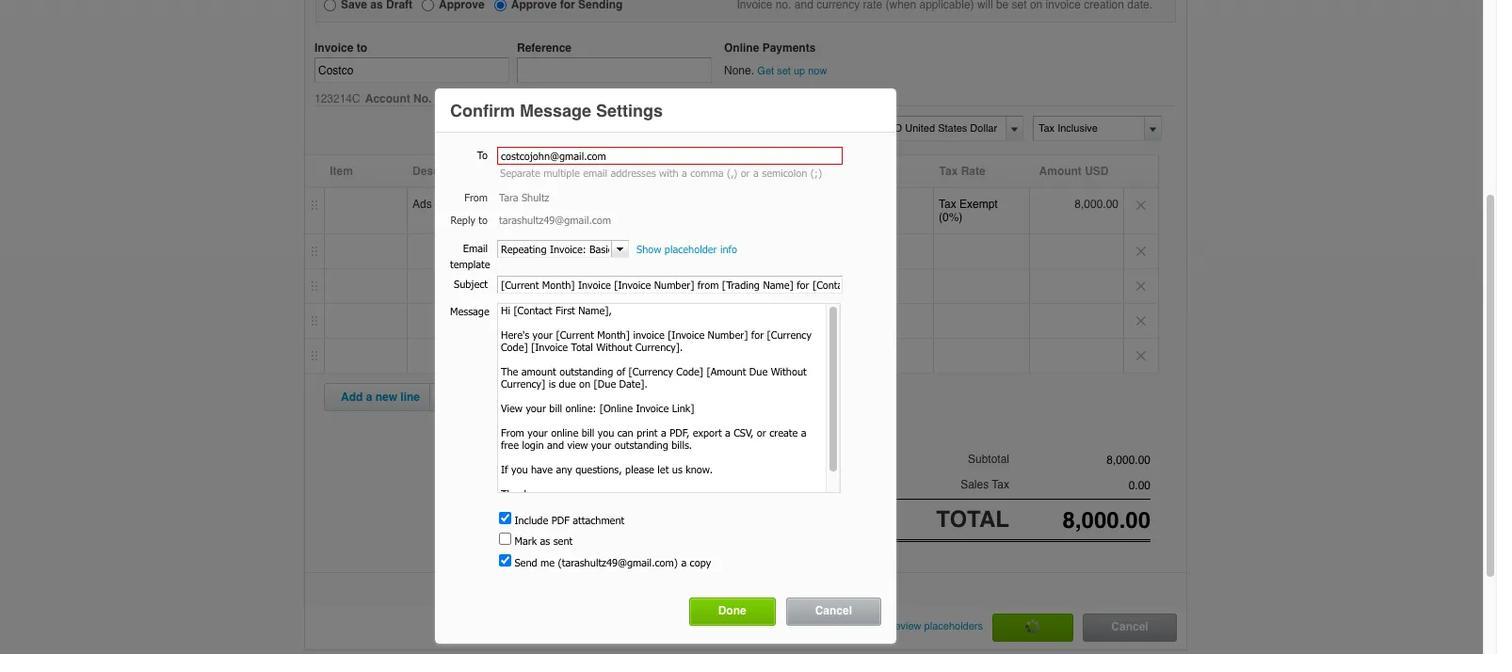 Task type: locate. For each thing, give the bounding box(es) containing it.
qty
[[626, 165, 645, 178]]

0 horizontal spatial account
[[365, 92, 410, 106]]

(;)
[[811, 167, 822, 179]]

1 vertical spatial delete line item image
[[1125, 270, 1158, 304]]

invoice to
[[315, 41, 367, 55]]

show placeholder info
[[637, 243, 737, 255]]

a right add
[[366, 391, 372, 404]]

1 vertical spatial cancel
[[1112, 621, 1149, 634]]

0 vertical spatial cancel
[[815, 604, 852, 617]]

preview placeholders
[[885, 621, 983, 633]]

show placeholder info link
[[637, 243, 737, 255]]

placeholders
[[925, 621, 983, 633]]

usd
[[1085, 165, 1109, 178]]

invoice
[[315, 41, 354, 55]]

message
[[520, 101, 592, 121], [450, 305, 490, 317]]

Approve radio
[[422, 0, 434, 11]]

tax left the exempt
[[939, 198, 957, 211]]

price
[[691, 165, 719, 178]]

(,)
[[727, 167, 738, 179]]

account left no.
[[365, 92, 410, 106]]

attachment
[[573, 514, 625, 526]]

None text field
[[315, 58, 510, 83], [1034, 117, 1160, 141], [1010, 454, 1151, 468], [1010, 507, 1151, 534], [315, 58, 510, 83], [1034, 117, 1160, 141], [1010, 454, 1151, 468], [1010, 507, 1151, 534]]

done
[[718, 604, 747, 617]]

1 horizontal spatial to
[[479, 213, 488, 226]]

ads
[[413, 198, 432, 211]]

1 horizontal spatial cancel
[[1112, 621, 1149, 634]]

amount
[[1039, 165, 1082, 178]]

to
[[477, 149, 488, 161]]

comma
[[691, 167, 724, 179]]

2 vertical spatial delete line item image
[[1125, 339, 1158, 373]]

1 horizontal spatial account
[[799, 165, 844, 178]]

Hi [Contact First Name],  Here's your [Current Month] invoice [Invoice Number] for [Currency Code] [Invoice Total Without Currency].  The amount outstanding of [Currency Code] [Amount Due Without Currency] is due on [Due Date].  View your bill online: [Online Invoice Link]  From your online bill you can print a PDF, export a CSV, or create a free login and view your outstanding bills.  If you have any questions, please let us know.  Thanks, [Trading Name] text field
[[497, 303, 841, 493]]

separate
[[500, 167, 540, 179]]

None checkbox
[[499, 555, 511, 567]]

1 vertical spatial to
[[479, 213, 488, 226]]

set
[[777, 65, 791, 77]]

account for account no.
[[365, 92, 410, 106]]

separate multiple email addresses with a comma (,) or a semicolon (;)
[[500, 167, 822, 179]]

add a new line
[[341, 391, 420, 404]]

unit
[[666, 165, 688, 178]]

a
[[682, 167, 687, 179], [753, 167, 759, 179], [366, 391, 372, 404], [681, 557, 687, 569]]

get
[[758, 65, 774, 77]]

add
[[341, 391, 363, 404]]

(tarashultz49@gmail.com)
[[558, 557, 678, 569]]

tax left rate
[[940, 165, 958, 178]]

cancel
[[815, 604, 852, 617], [1112, 621, 1149, 634]]

settings
[[596, 101, 663, 121]]

info
[[720, 243, 737, 255]]

0 vertical spatial to
[[357, 41, 367, 55]]

pdf
[[552, 514, 570, 526]]

to
[[357, 41, 367, 55], [479, 213, 488, 226]]

amounts
[[809, 122, 850, 134]]

cancel button
[[815, 604, 871, 617]]

tax
[[940, 165, 958, 178], [939, 198, 957, 211], [992, 478, 1010, 491]]

1 horizontal spatial message
[[520, 101, 592, 121]]

0 vertical spatial message
[[520, 101, 592, 121]]

amount usd
[[1039, 165, 1109, 178]]

account down amounts
[[799, 165, 844, 178]]

template
[[450, 258, 490, 270]]

preview
[[885, 621, 922, 633]]

online
[[724, 41, 759, 55]]

total
[[936, 506, 1010, 533]]

description
[[413, 165, 475, 178]]

tax inside tax exempt (0%)
[[939, 198, 957, 211]]

no.
[[414, 92, 432, 106]]

delete line item image
[[1125, 189, 1158, 223], [1125, 270, 1158, 304]]

a right with
[[682, 167, 687, 179]]

1 vertical spatial tax
[[939, 198, 957, 211]]

8,000.00
[[1075, 198, 1119, 211]]

0 vertical spatial delete line item image
[[1125, 235, 1158, 269]]

include
[[515, 514, 548, 526]]

up
[[794, 65, 805, 77]]

email
[[583, 167, 607, 179]]

0 horizontal spatial message
[[450, 305, 490, 317]]

1 vertical spatial account
[[799, 165, 844, 178]]

send
[[515, 557, 537, 569]]

Save as Draft radio
[[324, 0, 336, 11]]

none.
[[724, 64, 754, 77]]

now
[[808, 65, 827, 77]]

confirm message settings
[[450, 101, 663, 121]]

account
[[365, 92, 410, 106], [799, 165, 844, 178]]

tax rate
[[940, 165, 986, 178]]

subtotal
[[968, 453, 1010, 467]]

message up multiple
[[520, 101, 592, 121]]

tara
[[499, 191, 519, 203]]

disc
[[742, 165, 766, 178]]

None text field
[[876, 117, 1003, 141], [497, 147, 843, 165], [498, 241, 611, 257], [497, 276, 843, 294], [1010, 479, 1151, 492], [876, 117, 1003, 141], [497, 147, 843, 165], [498, 241, 611, 257], [497, 276, 843, 294], [1010, 479, 1151, 492]]

0 vertical spatial delete line item image
[[1125, 189, 1158, 223]]

0 horizontal spatial cancel
[[815, 604, 852, 617]]

or
[[741, 167, 750, 179]]

send me (tarashultz49@gmail.com) a copy
[[511, 557, 711, 569]]

to right invoice
[[357, 41, 367, 55]]

show
[[637, 243, 662, 255]]

message down subject
[[450, 305, 490, 317]]

item
[[330, 165, 353, 178]]

0 vertical spatial tax
[[940, 165, 958, 178]]

me
[[541, 557, 555, 569]]

1 vertical spatial delete line item image
[[1125, 305, 1158, 338]]

account for account
[[799, 165, 844, 178]]

account no.
[[365, 92, 435, 106]]

0 vertical spatial account
[[365, 92, 410, 106]]

None checkbox
[[499, 512, 511, 524], [499, 533, 511, 546], [499, 512, 511, 524], [499, 533, 511, 546]]

delete line item image
[[1125, 235, 1158, 269], [1125, 305, 1158, 338], [1125, 339, 1158, 373]]

tax right the sales
[[992, 478, 1010, 491]]

0 horizontal spatial to
[[357, 41, 367, 55]]

to right reply
[[479, 213, 488, 226]]

payments
[[763, 41, 816, 55]]

line
[[401, 391, 420, 404]]

exempt
[[960, 198, 998, 211]]

2 vertical spatial tax
[[992, 478, 1010, 491]]

unit price
[[666, 165, 719, 178]]

copy
[[690, 557, 711, 569]]



Task type: vqa. For each thing, say whether or not it's contained in the screenshot.
Unit
yes



Task type: describe. For each thing, give the bounding box(es) containing it.
addresses
[[611, 167, 656, 179]]

tax for tax rate
[[940, 165, 958, 178]]

123214c
[[315, 92, 360, 106]]

are:
[[852, 122, 870, 134]]

sales tax
[[961, 478, 1010, 491]]

2 delete line item image from the top
[[1125, 305, 1158, 338]]

online payments
[[724, 41, 816, 55]]

tara shultz
[[499, 191, 550, 203]]

add a new line link
[[330, 385, 431, 411]]

preview placeholders link
[[885, 614, 983, 640]]

a right "or"
[[753, 167, 759, 179]]

more add line options... image
[[437, 396, 444, 400]]

sent
[[554, 535, 573, 548]]

a left copy
[[681, 557, 687, 569]]

confirm
[[450, 101, 515, 121]]

(0%)
[[939, 211, 963, 225]]

tarashultz49@gmail.com
[[499, 213, 611, 226]]

amounts are:
[[809, 122, 870, 134]]

%
[[769, 165, 779, 178]]

placeholder
[[665, 243, 717, 255]]

with
[[659, 167, 679, 179]]

mark
[[515, 535, 537, 548]]

2 delete line item image from the top
[[1125, 270, 1158, 304]]

multiple
[[544, 167, 580, 179]]

mark as sent
[[511, 535, 573, 548]]

tax exempt (0%)
[[939, 198, 998, 225]]

Approve for Sending radio
[[494, 0, 506, 11]]

email
[[463, 242, 488, 254]]

reference
[[517, 41, 572, 55]]

reply to
[[451, 213, 488, 226]]

1 delete line item image from the top
[[1125, 189, 1158, 223]]

as
[[540, 535, 550, 548]]

none. get set up now
[[724, 64, 827, 77]]

to for invoice to
[[357, 41, 367, 55]]

reply
[[451, 213, 476, 226]]

done button
[[718, 604, 765, 617]]

new
[[375, 391, 397, 404]]

to for reply to
[[479, 213, 488, 226]]

semicolon
[[762, 167, 807, 179]]

rate
[[961, 165, 986, 178]]

tax for tax exempt (0%)
[[939, 198, 957, 211]]

shultz
[[522, 191, 550, 203]]

1 delete line item image from the top
[[1125, 235, 1158, 269]]

subject
[[454, 278, 488, 290]]

Reference text field
[[517, 58, 712, 83]]

sales
[[961, 478, 989, 491]]

3 delete line item image from the top
[[1125, 339, 1158, 373]]

disc %
[[742, 165, 779, 178]]

include pdf attachment
[[511, 514, 625, 526]]

email template
[[450, 242, 490, 270]]

1 vertical spatial message
[[450, 305, 490, 317]]

get set up now link
[[758, 65, 827, 77]]

from
[[464, 191, 488, 203]]

cancel link
[[1084, 615, 1176, 642]]

loading... image
[[1026, 620, 1041, 635]]

a inside add a new line link
[[366, 391, 372, 404]]



